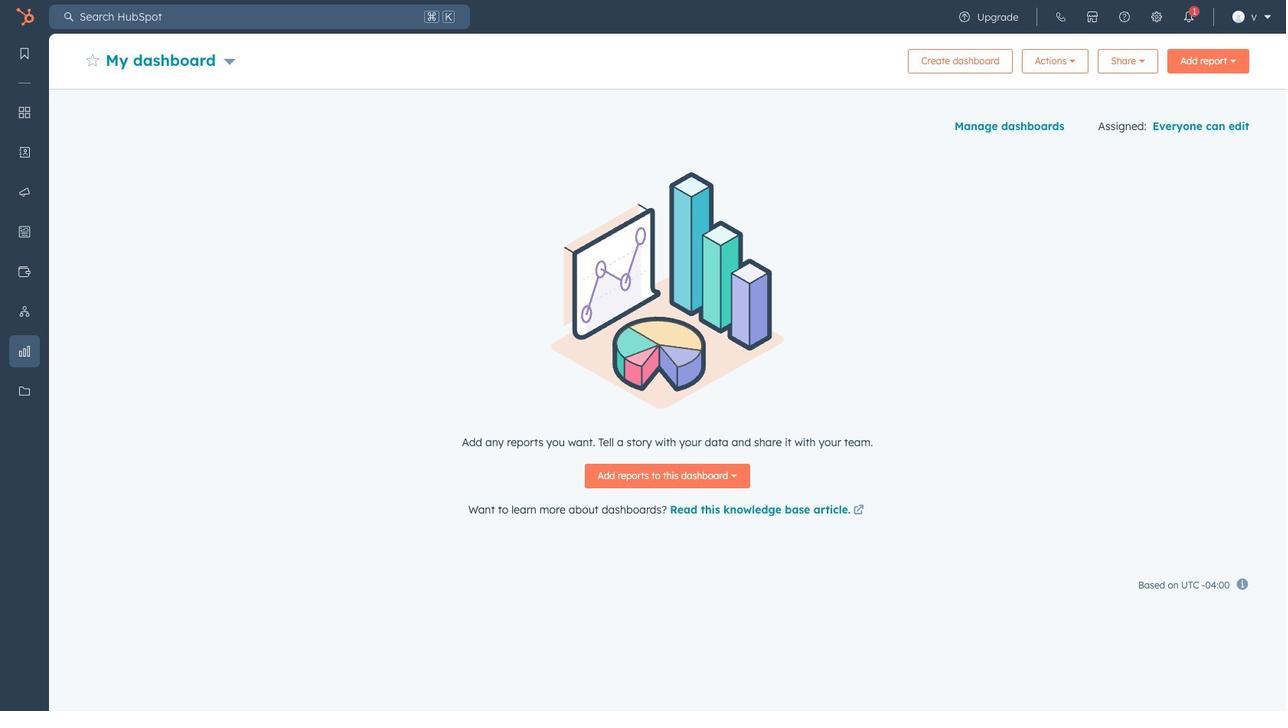 Task type: describe. For each thing, give the bounding box(es) containing it.
bookmarks primary navigation item image
[[18, 47, 31, 60]]

0 horizontal spatial menu
[[0, 34, 49, 673]]

1 horizontal spatial menu
[[949, 0, 1277, 34]]

2 link opens in a new window image from the top
[[854, 505, 864, 517]]

settings image
[[1151, 11, 1163, 23]]



Task type: locate. For each thing, give the bounding box(es) containing it.
notifications: 1 unseen image
[[1183, 11, 1195, 23]]

help image
[[1119, 11, 1131, 23]]

marketplaces image
[[1087, 11, 1099, 23]]

1 link opens in a new window image from the top
[[854, 502, 864, 521]]

banner
[[86, 44, 1249, 73]]

Search HubSpot search field
[[73, 5, 421, 29]]

jacob rogers image
[[1233, 11, 1245, 23]]

menu
[[949, 0, 1277, 34], [0, 34, 49, 673]]

link opens in a new window image
[[854, 502, 864, 521], [854, 505, 864, 517]]



Task type: vqa. For each thing, say whether or not it's contained in the screenshot.
Notifications popup button
no



